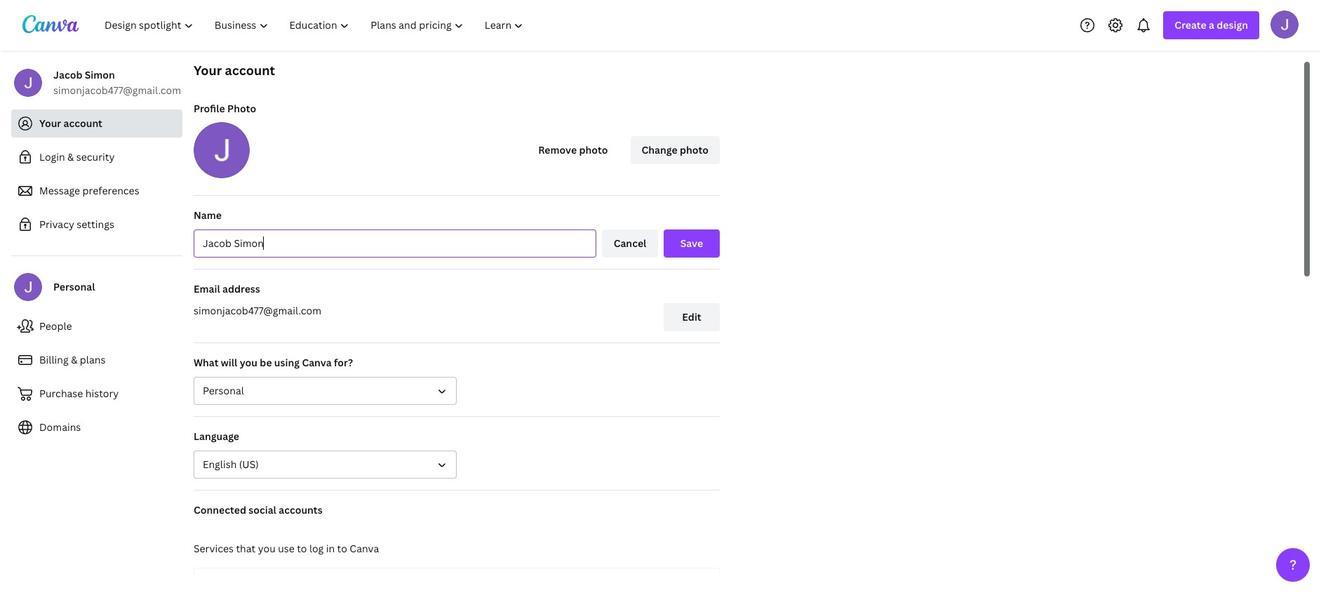 Task type: vqa. For each thing, say whether or not it's contained in the screenshot.
Profile Photo
yes



Task type: describe. For each thing, give the bounding box(es) containing it.
& for login
[[67, 150, 74, 164]]

message preferences
[[39, 184, 139, 197]]

for?
[[334, 356, 353, 369]]

photo
[[227, 102, 256, 115]]

security
[[76, 150, 115, 164]]

& for billing
[[71, 353, 77, 366]]

message preferences link
[[11, 177, 182, 205]]

purchase history
[[39, 387, 119, 400]]

jacob simon simonjacob477@gmail.com
[[53, 68, 181, 97]]

0 horizontal spatial simonjacob477@gmail.com
[[53, 84, 181, 97]]

save
[[681, 237, 703, 250]]

connected social accounts
[[194, 503, 323, 517]]

you for will
[[240, 356, 258, 369]]

domains link
[[11, 413, 182, 441]]

in
[[326, 542, 335, 555]]

0 vertical spatial account
[[225, 62, 275, 79]]

remove
[[538, 143, 577, 157]]

jacob simon image
[[1271, 10, 1299, 38]]

services
[[194, 542, 234, 555]]

0 horizontal spatial your
[[39, 116, 61, 130]]

edit button
[[664, 303, 720, 331]]

1 horizontal spatial simonjacob477@gmail.com
[[194, 304, 321, 317]]

purchase
[[39, 387, 83, 400]]

log
[[309, 542, 324, 555]]

1 to from the left
[[297, 542, 307, 555]]

photo for remove photo
[[579, 143, 608, 157]]

save button
[[664, 229, 720, 258]]

what
[[194, 356, 219, 369]]

Name text field
[[203, 230, 587, 257]]

what will you be using canva for?
[[194, 356, 353, 369]]

login & security
[[39, 150, 115, 164]]

accounts
[[279, 503, 323, 517]]

1 horizontal spatial your account
[[194, 62, 275, 79]]

purchase history link
[[11, 380, 182, 408]]

2 to from the left
[[337, 542, 347, 555]]

be
[[260, 356, 272, 369]]

services that you use to log in to canva
[[194, 542, 379, 555]]

1 vertical spatial your account
[[39, 116, 102, 130]]

plans
[[80, 353, 106, 366]]

address
[[222, 282, 260, 295]]

design
[[1217, 18, 1248, 32]]

jacob
[[53, 68, 82, 81]]

cancel
[[614, 237, 647, 250]]

name
[[194, 208, 222, 222]]

english (us)
[[203, 458, 259, 471]]

email
[[194, 282, 220, 295]]

create
[[1175, 18, 1207, 32]]

email address
[[194, 282, 260, 295]]

0 vertical spatial your
[[194, 62, 222, 79]]

social
[[249, 503, 276, 517]]

privacy settings
[[39, 218, 114, 231]]



Task type: locate. For each thing, give the bounding box(es) containing it.
photo inside the change photo button
[[680, 143, 709, 157]]

top level navigation element
[[95, 11, 536, 39]]

0 horizontal spatial to
[[297, 542, 307, 555]]

to right in
[[337, 542, 347, 555]]

profile
[[194, 102, 225, 115]]

change
[[642, 143, 678, 157]]

1 vertical spatial you
[[258, 542, 276, 555]]

1 horizontal spatial photo
[[680, 143, 709, 157]]

0 horizontal spatial account
[[64, 116, 102, 130]]

photo inside remove photo button
[[579, 143, 608, 157]]

billing & plans
[[39, 353, 106, 366]]

2 photo from the left
[[680, 143, 709, 157]]

1 horizontal spatial personal
[[203, 384, 244, 397]]

1 vertical spatial simonjacob477@gmail.com
[[194, 304, 321, 317]]

1 horizontal spatial to
[[337, 542, 347, 555]]

1 horizontal spatial canva
[[350, 542, 379, 555]]

photo
[[579, 143, 608, 157], [680, 143, 709, 157]]

domains
[[39, 420, 81, 434]]

change photo
[[642, 143, 709, 157]]

you
[[240, 356, 258, 369], [258, 542, 276, 555]]

0 horizontal spatial personal
[[53, 280, 95, 293]]

profile photo
[[194, 102, 256, 115]]

using
[[274, 356, 300, 369]]

1 vertical spatial your
[[39, 116, 61, 130]]

that
[[236, 542, 256, 555]]

0 vertical spatial &
[[67, 150, 74, 164]]

your account
[[194, 62, 275, 79], [39, 116, 102, 130]]

0 horizontal spatial canva
[[302, 356, 332, 369]]

your
[[194, 62, 222, 79], [39, 116, 61, 130]]

login
[[39, 150, 65, 164]]

your account up login & security
[[39, 116, 102, 130]]

a
[[1209, 18, 1215, 32]]

simonjacob477@gmail.com
[[53, 84, 181, 97], [194, 304, 321, 317]]

Personal button
[[194, 377, 457, 405]]

1 vertical spatial account
[[64, 116, 102, 130]]

your account up the photo
[[194, 62, 275, 79]]

create a design button
[[1164, 11, 1260, 39]]

you for that
[[258, 542, 276, 555]]

login & security link
[[11, 143, 182, 171]]

preferences
[[82, 184, 139, 197]]

0 vertical spatial personal
[[53, 280, 95, 293]]

your account link
[[11, 109, 182, 138]]

to left log
[[297, 542, 307, 555]]

1 vertical spatial canva
[[350, 542, 379, 555]]

your up profile
[[194, 62, 222, 79]]

personal
[[53, 280, 95, 293], [203, 384, 244, 397]]

&
[[67, 150, 74, 164], [71, 353, 77, 366]]

1 photo from the left
[[579, 143, 608, 157]]

english
[[203, 458, 237, 471]]

people link
[[11, 312, 182, 340]]

& right login at the left of the page
[[67, 150, 74, 164]]

0 horizontal spatial your account
[[39, 116, 102, 130]]

personal inside personal button
[[203, 384, 244, 397]]

simonjacob477@gmail.com down simon
[[53, 84, 181, 97]]

will
[[221, 356, 237, 369]]

0 vertical spatial your account
[[194, 62, 275, 79]]

canva left for?
[[302, 356, 332, 369]]

connected
[[194, 503, 246, 517]]

1 horizontal spatial your
[[194, 62, 222, 79]]

billing & plans link
[[11, 346, 182, 374]]

personal up people at bottom left
[[53, 280, 95, 293]]

remove photo
[[538, 143, 608, 157]]

language
[[194, 429, 239, 443]]

account
[[225, 62, 275, 79], [64, 116, 102, 130]]

account up login & security
[[64, 116, 102, 130]]

1 horizontal spatial account
[[225, 62, 275, 79]]

& inside 'link'
[[67, 150, 74, 164]]

privacy
[[39, 218, 74, 231]]

0 horizontal spatial photo
[[579, 143, 608, 157]]

remove photo button
[[527, 136, 619, 164]]

change photo button
[[631, 136, 720, 164]]

people
[[39, 319, 72, 333]]

settings
[[77, 218, 114, 231]]

cancel button
[[602, 229, 658, 258]]

account up the photo
[[225, 62, 275, 79]]

0 vertical spatial simonjacob477@gmail.com
[[53, 84, 181, 97]]

use
[[278, 542, 295, 555]]

canva right in
[[350, 542, 379, 555]]

canva
[[302, 356, 332, 369], [350, 542, 379, 555]]

your up login at the left of the page
[[39, 116, 61, 130]]

you left be
[[240, 356, 258, 369]]

0 vertical spatial you
[[240, 356, 258, 369]]

simonjacob477@gmail.com down address
[[194, 304, 321, 317]]

(us)
[[239, 458, 259, 471]]

photo for change photo
[[680, 143, 709, 157]]

photo right change
[[680, 143, 709, 157]]

billing
[[39, 353, 69, 366]]

photo right remove
[[579, 143, 608, 157]]

history
[[85, 387, 119, 400]]

Language: English (US) button
[[194, 451, 457, 479]]

1 vertical spatial &
[[71, 353, 77, 366]]

personal down will
[[203, 384, 244, 397]]

simon
[[85, 68, 115, 81]]

1 vertical spatial personal
[[203, 384, 244, 397]]

& left plans
[[71, 353, 77, 366]]

you left use
[[258, 542, 276, 555]]

create a design
[[1175, 18, 1248, 32]]

privacy settings link
[[11, 211, 182, 239]]

0 vertical spatial canva
[[302, 356, 332, 369]]

edit
[[682, 310, 702, 324]]

to
[[297, 542, 307, 555], [337, 542, 347, 555]]

message
[[39, 184, 80, 197]]



